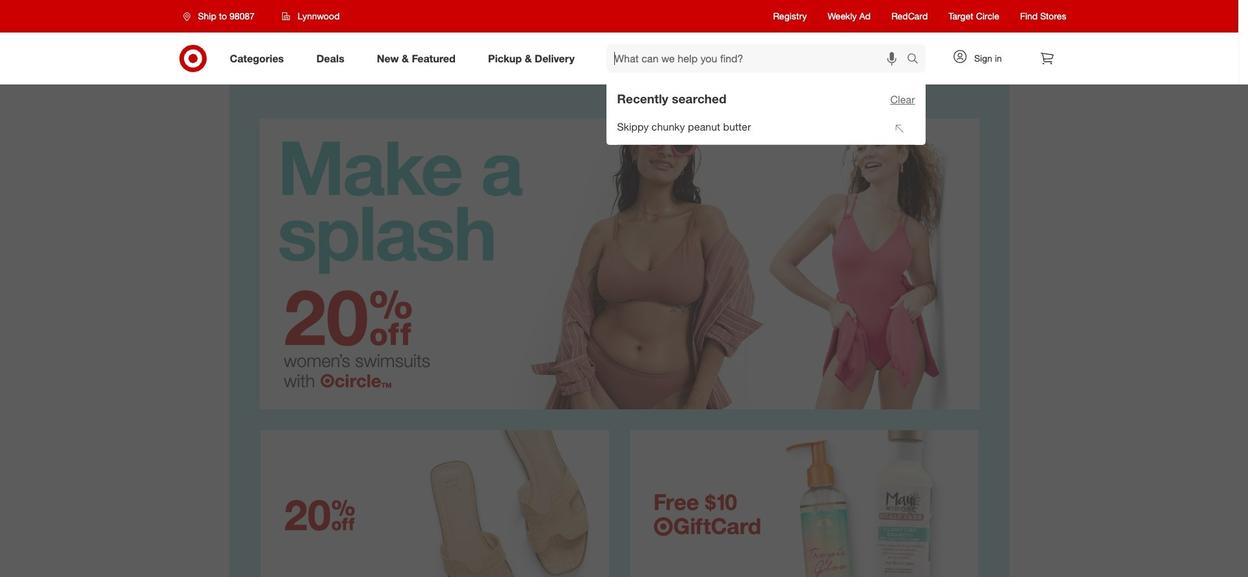 Task type: vqa. For each thing, say whether or not it's contained in the screenshot.
Make a splash "image"
yes



Task type: describe. For each thing, give the bounding box(es) containing it.
make a splash image
[[229, 85, 1009, 410]]



Task type: locate. For each thing, give the bounding box(es) containing it.
What can we help you find? suggestions appear below search field
[[607, 44, 910, 73]]



